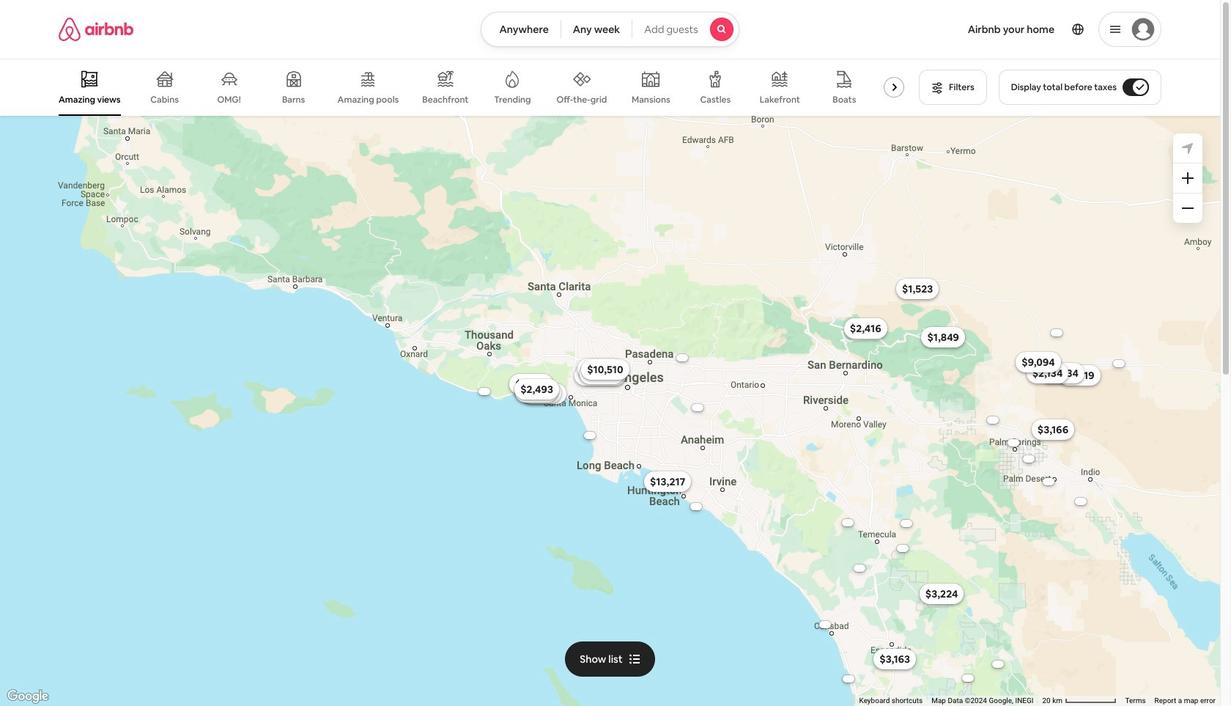Task type: vqa. For each thing, say whether or not it's contained in the screenshot.
We'll
no



Task type: locate. For each thing, give the bounding box(es) containing it.
None search field
[[481, 12, 739, 47]]

zoom out image
[[1183, 202, 1194, 214]]

google image
[[4, 687, 52, 706]]

group
[[59, 59, 937, 116]]

zoom in image
[[1183, 172, 1194, 184]]



Task type: describe. For each thing, give the bounding box(es) containing it.
profile element
[[757, 0, 1162, 59]]

google map
showing 54 stays. region
[[0, 116, 1221, 706]]



